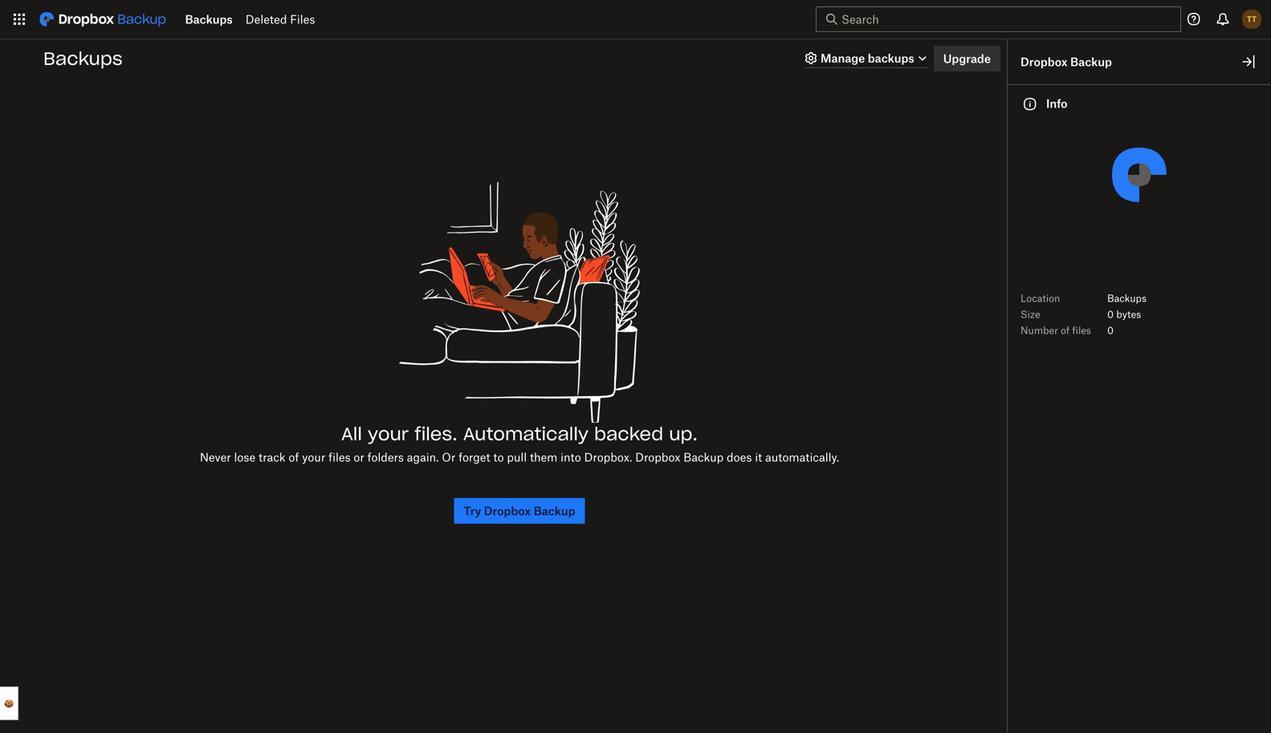 Task type: vqa. For each thing, say whether or not it's contained in the screenshot.
is
no



Task type: locate. For each thing, give the bounding box(es) containing it.
files inside the all your files. automatically backed up. never lose track of your files or folders again. or forget to pull them into dropbox. dropbox backup does it automatically.
[[328, 451, 351, 465]]

of right track
[[289, 451, 299, 465]]

backup inside button
[[534, 505, 575, 518]]

0 horizontal spatial dropbox
[[484, 505, 531, 518]]

1 horizontal spatial of
[[1061, 325, 1070, 337]]

it
[[755, 451, 762, 465]]

of
[[1061, 325, 1070, 337], [289, 451, 299, 465]]

1 horizontal spatial backup
[[683, 451, 724, 465]]

all
[[341, 423, 362, 446]]

or
[[354, 451, 364, 465]]

dropbox down up.
[[635, 451, 680, 465]]

info
[[1046, 97, 1068, 110]]

automatically
[[463, 423, 589, 446]]

your up folders
[[368, 423, 409, 446]]

1 vertical spatial backup
[[683, 451, 724, 465]]

1 horizontal spatial files
[[1072, 325, 1091, 337]]

0 down 0 bytes
[[1107, 325, 1114, 337]]

1 horizontal spatial your
[[368, 423, 409, 446]]

2 0 from the top
[[1107, 325, 1114, 337]]

dropbox
[[1021, 55, 1068, 69], [635, 451, 680, 465], [484, 505, 531, 518]]

dropbox.
[[584, 451, 632, 465]]

1 vertical spatial 0
[[1107, 325, 1114, 337]]

backups
[[185, 12, 233, 26], [43, 47, 123, 70], [1107, 293, 1147, 305]]

0 horizontal spatial files
[[328, 451, 351, 465]]

0
[[1107, 309, 1114, 321], [1107, 325, 1114, 337]]

all your files. automatically backed up. never lose track of your files or folders again. or forget to pull them into dropbox. dropbox backup does it automatically.
[[200, 423, 839, 465]]

0 vertical spatial backups
[[185, 12, 233, 26]]

your right track
[[302, 451, 325, 465]]

manage backups button
[[801, 49, 929, 68]]

1 vertical spatial files
[[328, 451, 351, 465]]

backups left deleted
[[185, 12, 233, 26]]

1 0 from the top
[[1107, 309, 1114, 321]]

0 vertical spatial dropbox
[[1021, 55, 1068, 69]]

2 horizontal spatial backups
[[1107, 293, 1147, 305]]

pull
[[507, 451, 527, 465]]

of right number
[[1061, 325, 1070, 337]]

number of files
[[1021, 325, 1091, 337]]

your
[[368, 423, 409, 446], [302, 451, 325, 465]]

dropbox inside the all your files. automatically backed up. never lose track of your files or folders again. or forget to pull them into dropbox. dropbox backup does it automatically.
[[635, 451, 680, 465]]

2 vertical spatial backup
[[534, 505, 575, 518]]

0 horizontal spatial backup
[[534, 505, 575, 518]]

1 horizontal spatial backups
[[185, 12, 233, 26]]

them
[[530, 451, 558, 465]]

backup
[[1070, 55, 1112, 69], [683, 451, 724, 465], [534, 505, 575, 518]]

backups down backup logo - go to the backups homepage
[[43, 47, 123, 70]]

files left or
[[328, 451, 351, 465]]

files
[[1072, 325, 1091, 337], [328, 451, 351, 465]]

never
[[200, 451, 231, 465]]

deleted files
[[246, 12, 315, 26]]

1 vertical spatial of
[[289, 451, 299, 465]]

backups link
[[185, 12, 233, 26]]

track
[[259, 451, 286, 465]]

does
[[727, 451, 752, 465]]

1 vertical spatial dropbox
[[635, 451, 680, 465]]

0 horizontal spatial of
[[289, 451, 299, 465]]

2 vertical spatial dropbox
[[484, 505, 531, 518]]

files right number
[[1072, 325, 1091, 337]]

2 horizontal spatial backup
[[1070, 55, 1112, 69]]

2 horizontal spatial dropbox
[[1021, 55, 1068, 69]]

backups up bytes
[[1107, 293, 1147, 305]]

upgrade button
[[934, 46, 1000, 71]]

to
[[493, 451, 504, 465]]

0 horizontal spatial backups
[[43, 47, 123, 70]]

upgrade
[[943, 52, 991, 65]]

number
[[1021, 325, 1058, 337]]

Search text field
[[842, 10, 1151, 28]]

dropbox right try
[[484, 505, 531, 518]]

deleted
[[246, 12, 287, 26]]

dropbox up info
[[1021, 55, 1068, 69]]

1 horizontal spatial dropbox
[[635, 451, 680, 465]]

folders
[[367, 451, 404, 465]]

0 vertical spatial 0
[[1107, 309, 1114, 321]]

0 vertical spatial files
[[1072, 325, 1091, 337]]

2 vertical spatial backups
[[1107, 293, 1147, 305]]

tt button
[[1239, 6, 1265, 32]]

again.
[[407, 451, 439, 465]]

backup logo - go to the backups homepage image
[[32, 6, 172, 32]]

0 left bytes
[[1107, 309, 1114, 321]]

0 vertical spatial your
[[368, 423, 409, 446]]

backup inside the all your files. automatically backed up. never lose track of your files or folders again. or forget to pull them into dropbox. dropbox backup does it automatically.
[[683, 451, 724, 465]]

0 horizontal spatial your
[[302, 451, 325, 465]]



Task type: describe. For each thing, give the bounding box(es) containing it.
1 vertical spatial your
[[302, 451, 325, 465]]

0 bytes
[[1107, 309, 1141, 321]]

try dropbox backup
[[464, 505, 575, 518]]

backups inside global header element
[[185, 12, 233, 26]]

location
[[1021, 293, 1060, 305]]

size
[[1021, 309, 1040, 321]]

close details pane image
[[1239, 52, 1258, 71]]

manage backups
[[821, 51, 914, 65]]

lose
[[234, 451, 256, 465]]

files.
[[414, 423, 457, 446]]

try dropbox backup button
[[454, 499, 585, 524]]

dropbox backup
[[1021, 55, 1112, 69]]

tt
[[1247, 14, 1257, 24]]

of inside the all your files. automatically backed up. never lose track of your files or folders again. or forget to pull them into dropbox. dropbox backup does it automatically.
[[289, 451, 299, 465]]

global header element
[[0, 0, 1271, 39]]

files
[[290, 12, 315, 26]]

backed
[[594, 423, 663, 446]]

dropbox inside button
[[484, 505, 531, 518]]

1 vertical spatial backups
[[43, 47, 123, 70]]

bytes
[[1116, 309, 1141, 321]]

0 vertical spatial backup
[[1070, 55, 1112, 69]]

into
[[561, 451, 581, 465]]

0 for 0 bytes
[[1107, 309, 1114, 321]]

backups
[[868, 51, 914, 65]]

forget
[[459, 451, 490, 465]]

deleted files link
[[246, 12, 315, 26]]

0 vertical spatial of
[[1061, 325, 1070, 337]]

up.
[[669, 423, 698, 446]]

manage
[[821, 51, 865, 65]]

try
[[464, 505, 481, 518]]

automatically.
[[765, 451, 839, 465]]

0 for 0
[[1107, 325, 1114, 337]]

or
[[442, 451, 456, 465]]



